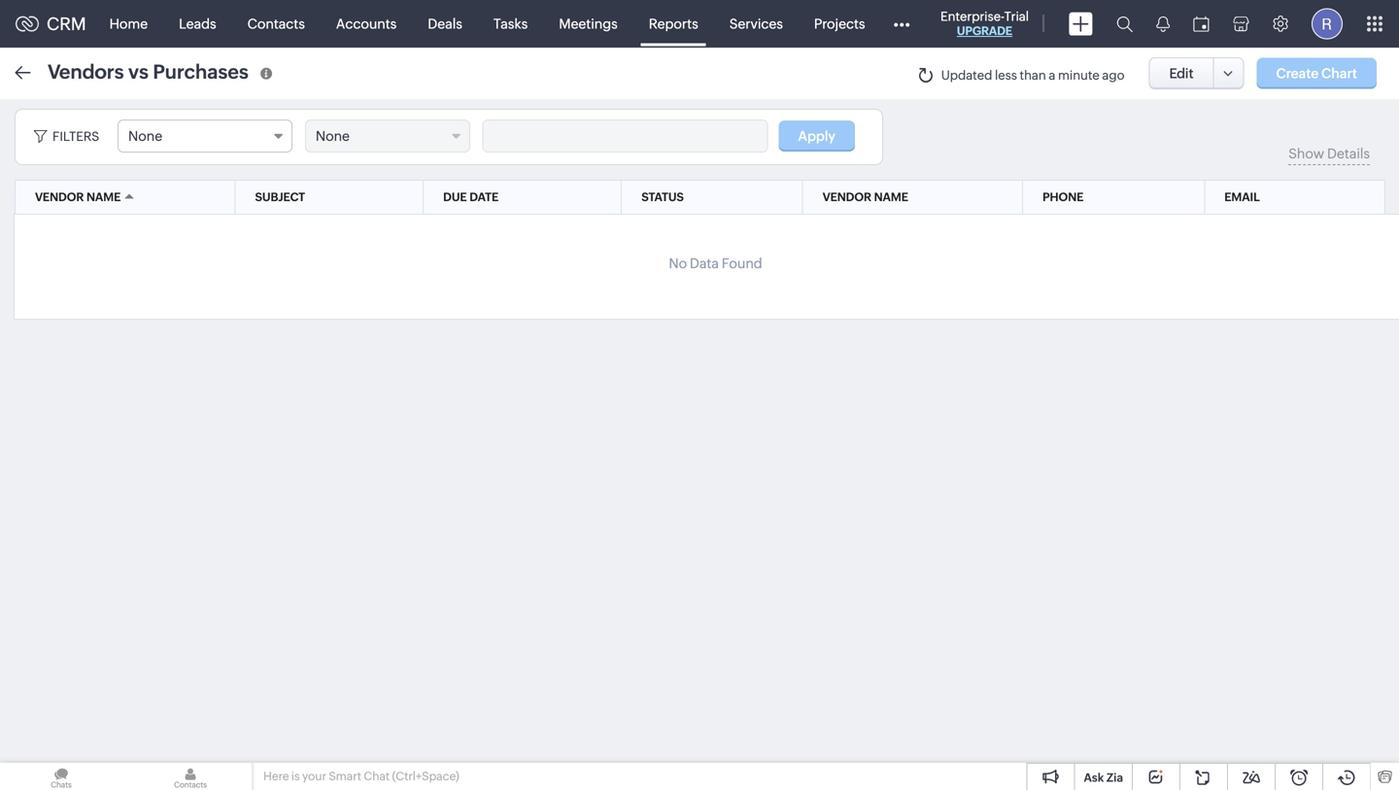 Task type: vqa. For each thing, say whether or not it's contained in the screenshot.
Activity
no



Task type: locate. For each thing, give the bounding box(es) containing it.
2 vendor from the left
[[823, 190, 872, 204]]

0 horizontal spatial name
[[86, 190, 121, 204]]

name
[[86, 190, 121, 204], [874, 190, 909, 204]]

create chart
[[1276, 66, 1358, 81]]

here is your smart chat (ctrl+space)
[[263, 770, 459, 783]]

crm link
[[16, 14, 86, 34]]

search element
[[1105, 0, 1145, 48]]

2 none from the left
[[316, 128, 350, 144]]

enterprise-
[[941, 9, 1004, 24]]

meetings link
[[544, 0, 633, 47]]

1 horizontal spatial name
[[874, 190, 909, 204]]

subject
[[255, 190, 305, 204]]

edit
[[1170, 66, 1194, 81]]

search image
[[1117, 16, 1133, 32]]

chats image
[[0, 763, 122, 790]]

1 none field from the left
[[118, 120, 293, 153]]

vendor name
[[35, 190, 121, 204], [823, 190, 909, 204]]

none field down purchases
[[118, 120, 293, 153]]

0 horizontal spatial none
[[128, 128, 162, 144]]

less
[[995, 68, 1017, 83]]

none
[[128, 128, 162, 144], [316, 128, 350, 144]]

Other Modules field
[[881, 8, 923, 39]]

found
[[722, 256, 763, 271]]

accounts link
[[321, 0, 412, 47]]

than
[[1020, 68, 1046, 83]]

1 vendor from the left
[[35, 190, 84, 204]]

phone
[[1043, 190, 1084, 204]]

leads
[[179, 16, 216, 32]]

0 horizontal spatial vendor
[[35, 190, 84, 204]]

1 horizontal spatial vendor name
[[823, 190, 909, 204]]

create menu image
[[1069, 12, 1093, 35]]

1 horizontal spatial none field
[[305, 120, 470, 153]]

profile image
[[1312, 8, 1343, 39]]

vendor
[[35, 190, 84, 204], [823, 190, 872, 204]]

1 horizontal spatial vendor
[[823, 190, 872, 204]]

minute
[[1058, 68, 1100, 83]]

due
[[443, 190, 467, 204]]

ask zia
[[1084, 771, 1123, 784]]

here
[[263, 770, 289, 783]]

create chart button
[[1257, 58, 1377, 89]]

1 horizontal spatial none
[[316, 128, 350, 144]]

vendors vs purchases
[[48, 61, 249, 83]]

0 horizontal spatial vendor name
[[35, 190, 121, 204]]

zia
[[1107, 771, 1123, 784]]

leads link
[[163, 0, 232, 47]]

tasks link
[[478, 0, 544, 47]]

smart
[[329, 770, 361, 783]]

status
[[642, 190, 684, 204]]

profile element
[[1300, 0, 1355, 47]]

upgrade
[[957, 24, 1013, 37]]

services
[[730, 16, 783, 32]]

1 none from the left
[[128, 128, 162, 144]]

tasks
[[494, 16, 528, 32]]

None text field
[[484, 121, 767, 152]]

deals
[[428, 16, 462, 32]]

None field
[[118, 120, 293, 153], [305, 120, 470, 153]]

none for first the none field from the right
[[316, 128, 350, 144]]

0 horizontal spatial none field
[[118, 120, 293, 153]]

due date
[[443, 190, 499, 204]]

projects
[[814, 16, 865, 32]]

no data found
[[669, 256, 763, 271]]

filters
[[52, 129, 99, 144]]

1 vendor name from the left
[[35, 190, 121, 204]]

updated
[[941, 68, 993, 83]]

none field up due
[[305, 120, 470, 153]]

your
[[302, 770, 326, 783]]

date
[[470, 190, 499, 204]]

enterprise-trial upgrade
[[941, 9, 1029, 37]]



Task type: describe. For each thing, give the bounding box(es) containing it.
ask
[[1084, 771, 1104, 784]]

services link
[[714, 0, 799, 47]]

email
[[1225, 190, 1260, 204]]

contacts link
[[232, 0, 321, 47]]

signals image
[[1156, 16, 1170, 32]]

home
[[109, 16, 148, 32]]

2 vendor name from the left
[[823, 190, 909, 204]]

ago
[[1102, 68, 1125, 83]]

(ctrl+space)
[[392, 770, 459, 783]]

reports link
[[633, 0, 714, 47]]

no
[[669, 256, 687, 271]]

accounts
[[336, 16, 397, 32]]

create
[[1276, 66, 1319, 81]]

deals link
[[412, 0, 478, 47]]

none for second the none field from the right
[[128, 128, 162, 144]]

is
[[291, 770, 300, 783]]

vs
[[128, 61, 149, 83]]

updated less than a minute ago
[[941, 68, 1125, 83]]

contacts
[[247, 16, 305, 32]]

a
[[1049, 68, 1056, 83]]

2 name from the left
[[874, 190, 909, 204]]

home link
[[94, 0, 163, 47]]

contacts image
[[129, 763, 252, 790]]

logo image
[[16, 16, 39, 32]]

signals element
[[1145, 0, 1182, 48]]

reports
[[649, 16, 698, 32]]

2 none field from the left
[[305, 120, 470, 153]]

chat
[[364, 770, 390, 783]]

trial
[[1004, 9, 1029, 24]]

calendar image
[[1193, 16, 1210, 32]]

chart
[[1322, 66, 1358, 81]]

projects link
[[799, 0, 881, 47]]

meetings
[[559, 16, 618, 32]]

edit button
[[1149, 57, 1214, 89]]

crm
[[47, 14, 86, 34]]

data
[[690, 256, 719, 271]]

vendors
[[48, 61, 124, 83]]

create menu element
[[1057, 0, 1105, 47]]

purchases
[[153, 61, 249, 83]]

1 name from the left
[[86, 190, 121, 204]]



